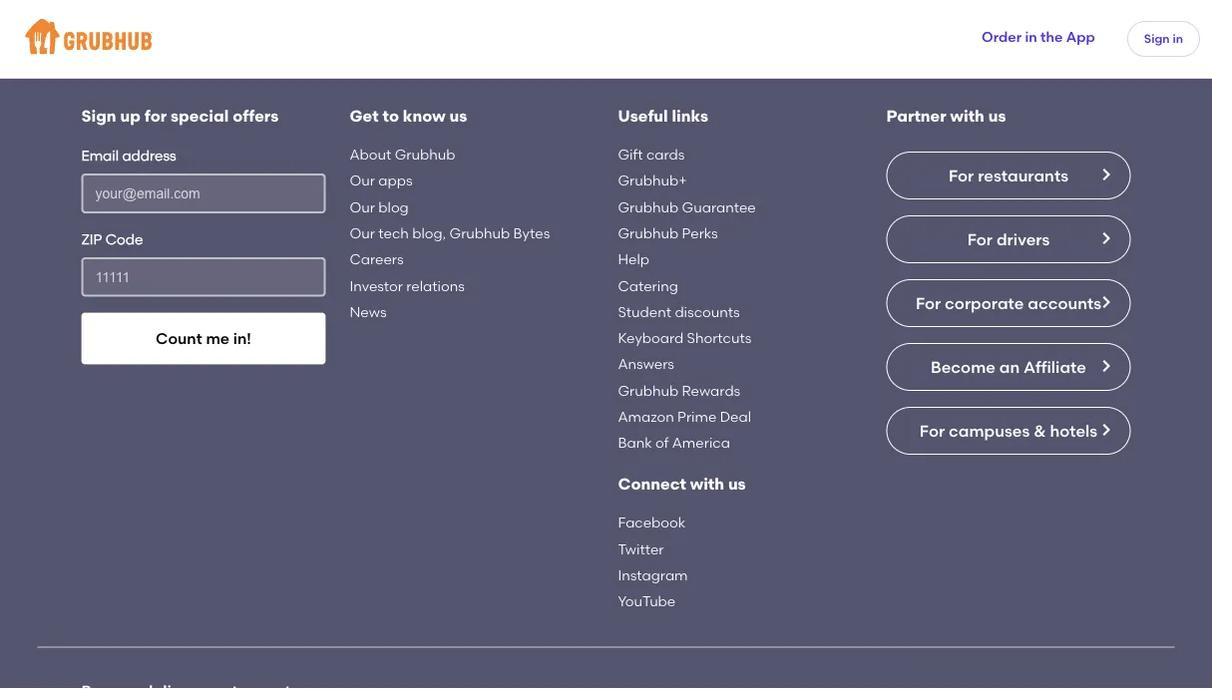 Task type: describe. For each thing, give the bounding box(es) containing it.
order in the app link
[[982, 27, 1095, 46]]

america
[[672, 435, 730, 452]]

facebook link
[[618, 510, 686, 537]]

discounts
[[675, 304, 740, 321]]

for for for drivers
[[967, 230, 993, 249]]

relations
[[406, 278, 465, 295]]

blog,
[[412, 225, 446, 242]]

grubhub+
[[618, 173, 687, 190]]

our blog link
[[350, 194, 409, 221]]

catering
[[618, 278, 678, 295]]

for for for restaurants
[[949, 166, 974, 185]]

news link
[[350, 299, 387, 326]]

gift cards grubhub+ grubhub guarantee grubhub perks help catering student discounts keyboard shortcuts answers grubhub rewards amazon prime deal bank of america
[[618, 147, 756, 452]]

count
[[156, 330, 202, 348]]

email address
[[81, 148, 176, 164]]

get to know us
[[350, 106, 467, 126]]

campuses
[[949, 421, 1030, 441]]

us for connect with us
[[728, 474, 746, 494]]

investor relations link
[[350, 273, 465, 299]]

in for order
[[1025, 28, 1037, 45]]

bytes
[[513, 225, 550, 242]]

news
[[350, 304, 387, 321]]

special
[[171, 106, 229, 126]]

for corporate accounts
[[916, 294, 1102, 313]]

grubhub+ link
[[618, 168, 687, 194]]

me
[[206, 330, 230, 348]]

order in the app
[[982, 28, 1095, 45]]

main navigation navigation
[[0, 0, 1212, 78]]

code
[[106, 231, 143, 248]]

for for for corporate accounts
[[916, 294, 941, 313]]

guarantee
[[682, 199, 756, 216]]

drivers
[[997, 230, 1050, 249]]

2 our from the top
[[350, 199, 375, 216]]

answers
[[618, 356, 674, 373]]

partner
[[886, 106, 946, 126]]

youtube link
[[618, 589, 676, 615]]

tech
[[378, 225, 409, 242]]

shortcuts
[[687, 330, 752, 347]]

help link
[[618, 247, 649, 273]]

cards
[[646, 147, 685, 163]]

amazon prime deal link
[[618, 404, 751, 431]]

in for sign
[[1173, 31, 1183, 46]]

facebook twitter instagram youtube
[[618, 515, 688, 610]]

sign in
[[1144, 31, 1183, 46]]

prime
[[678, 409, 717, 426]]

gift
[[618, 147, 643, 163]]

sign in button
[[1127, 21, 1200, 57]]

right image for become an affiliate
[[1098, 359, 1114, 374]]

for
[[144, 106, 167, 126]]

for restaurants
[[949, 166, 1069, 185]]

right image for for campuses & hotels
[[1098, 422, 1114, 438]]

about grubhub link
[[350, 142, 455, 168]]

order
[[982, 28, 1022, 45]]

youtube
[[618, 593, 676, 610]]

become
[[931, 357, 996, 377]]

right image for for restaurants
[[1098, 167, 1114, 183]]

connect with us
[[618, 474, 746, 494]]

instagram
[[618, 567, 688, 584]]

become an affiliate
[[931, 357, 1086, 377]]

deal
[[720, 409, 751, 426]]

help
[[618, 251, 649, 268]]

keyboard shortcuts link
[[618, 326, 752, 352]]

grubhub down grubhub+ link
[[618, 199, 679, 216]]

grubhub perks link
[[618, 221, 718, 247]]

for drivers link
[[886, 216, 1131, 264]]

connect
[[618, 474, 686, 494]]

useful links
[[618, 106, 708, 126]]

for restaurants link
[[886, 152, 1131, 200]]



Task type: locate. For each thing, give the bounding box(es) containing it.
for drivers
[[967, 230, 1050, 249]]

for campuses & hotels
[[920, 421, 1098, 441]]

0 horizontal spatial sign
[[81, 106, 116, 126]]

sign right app
[[1144, 31, 1170, 46]]

0 horizontal spatial with
[[690, 474, 724, 494]]

grubhub down answers link
[[618, 383, 679, 400]]

for left 'corporate'
[[916, 294, 941, 313]]

with for connect
[[690, 474, 724, 494]]

our
[[350, 173, 375, 190], [350, 199, 375, 216], [350, 225, 375, 242]]

careers link
[[350, 247, 404, 273]]

sign up for special offers
[[81, 106, 279, 126]]

an
[[999, 357, 1020, 377]]

sign inside button
[[1144, 31, 1170, 46]]

us for partner with us
[[988, 106, 1006, 126]]

with down america
[[690, 474, 724, 494]]

sign left up
[[81, 106, 116, 126]]

right image inside for restaurants link
[[1098, 167, 1114, 183]]

accounts
[[1028, 294, 1102, 313]]

perks
[[682, 225, 718, 242]]

Email address email field
[[81, 174, 326, 214]]

us down america
[[728, 474, 746, 494]]

zip code
[[81, 231, 143, 248]]

affiliate
[[1024, 357, 1086, 377]]

gift cards link
[[618, 142, 685, 168]]

grubhub
[[395, 147, 455, 163], [618, 199, 679, 216], [449, 225, 510, 242], [618, 225, 679, 242], [618, 383, 679, 400]]

with right partner at the top right of page
[[950, 106, 985, 126]]

address
[[122, 148, 176, 164]]

in
[[1025, 28, 1037, 45], [1173, 31, 1183, 46]]

email
[[81, 148, 119, 164]]

for campuses & hotels link
[[886, 407, 1131, 455]]

our left blog
[[350, 199, 375, 216]]

right image for for corporate accounts
[[1098, 295, 1114, 311]]

1 right image from the top
[[1098, 359, 1114, 374]]

1 our from the top
[[350, 173, 375, 190]]

right image right hotels
[[1098, 422, 1114, 438]]

keyboard
[[618, 330, 684, 347]]

up
[[120, 106, 141, 126]]

1 vertical spatial our
[[350, 199, 375, 216]]

blog
[[378, 199, 409, 216]]

with for partner
[[950, 106, 985, 126]]

grubhub right blog,
[[449, 225, 510, 242]]

count me in! link
[[81, 313, 326, 365]]

for for for campuses & hotels
[[920, 421, 945, 441]]

hotels
[[1050, 421, 1098, 441]]

investor
[[350, 278, 403, 295]]

1 vertical spatial sign
[[81, 106, 116, 126]]

right image
[[1098, 167, 1114, 183], [1098, 231, 1114, 247], [1098, 295, 1114, 311]]

amazon
[[618, 409, 674, 426]]

1 horizontal spatial with
[[950, 106, 985, 126]]

0 vertical spatial right image
[[1098, 359, 1114, 374]]

useful
[[618, 106, 668, 126]]

ZIP Code telephone field
[[81, 258, 326, 297]]

2 right image from the top
[[1098, 231, 1114, 247]]

zip
[[81, 231, 102, 248]]

1 vertical spatial right image
[[1098, 231, 1114, 247]]

restaurants
[[978, 166, 1069, 185]]

our tech blog, grubhub bytes link
[[350, 221, 550, 247]]

careers
[[350, 251, 404, 268]]

for inside for restaurants link
[[949, 166, 974, 185]]

student
[[618, 304, 671, 321]]

facebook
[[618, 515, 686, 532]]

3 our from the top
[[350, 225, 375, 242]]

right image inside for corporate accounts link
[[1098, 295, 1114, 311]]

grubhub rewards link
[[618, 378, 740, 404]]

student discounts link
[[618, 299, 740, 326]]

in right app
[[1173, 31, 1183, 46]]

grubhub up help
[[618, 225, 679, 242]]

about grubhub our apps our blog our tech blog, grubhub bytes careers investor relations news
[[350, 147, 550, 321]]

count me in!
[[156, 330, 251, 348]]

us right know in the top of the page
[[449, 106, 467, 126]]

apps
[[378, 173, 413, 190]]

for inside for corporate accounts link
[[916, 294, 941, 313]]

0 vertical spatial our
[[350, 173, 375, 190]]

links
[[672, 106, 708, 126]]

know
[[403, 106, 446, 126]]

for left campuses
[[920, 421, 945, 441]]

for left drivers on the right of the page
[[967, 230, 993, 249]]

for
[[949, 166, 974, 185], [967, 230, 993, 249], [916, 294, 941, 313], [920, 421, 945, 441]]

app
[[1066, 28, 1095, 45]]

catering link
[[618, 273, 678, 299]]

the
[[1041, 28, 1063, 45]]

our down about
[[350, 173, 375, 190]]

right image for for drivers
[[1098, 231, 1114, 247]]

with
[[950, 106, 985, 126], [690, 474, 724, 494]]

twitter link
[[618, 537, 664, 563]]

sign
[[1144, 31, 1170, 46], [81, 106, 116, 126]]

for corporate accounts link
[[886, 280, 1131, 328]]

right image inside "for drivers" link
[[1098, 231, 1114, 247]]

partner with us
[[886, 106, 1006, 126]]

in left the
[[1025, 28, 1037, 45]]

instagram link
[[618, 563, 688, 589]]

right image inside become an affiliate link
[[1098, 359, 1114, 374]]

to
[[383, 106, 399, 126]]

about
[[350, 147, 391, 163]]

corporate
[[945, 294, 1024, 313]]

0 vertical spatial right image
[[1098, 167, 1114, 183]]

&
[[1034, 421, 1046, 441]]

2 right image from the top
[[1098, 422, 1114, 438]]

2 vertical spatial our
[[350, 225, 375, 242]]

twitter
[[618, 541, 664, 558]]

0 horizontal spatial in
[[1025, 28, 1037, 45]]

1 horizontal spatial sign
[[1144, 31, 1170, 46]]

in!
[[233, 330, 251, 348]]

sign for sign up for special offers
[[81, 106, 116, 126]]

1 vertical spatial with
[[690, 474, 724, 494]]

bank of america link
[[618, 431, 730, 457]]

our apps link
[[350, 168, 413, 194]]

right image inside the for campuses & hotels link
[[1098, 422, 1114, 438]]

answers link
[[618, 352, 674, 378]]

0 horizontal spatial us
[[449, 106, 467, 126]]

become an affiliate link
[[886, 344, 1131, 391]]

for inside "for drivers" link
[[967, 230, 993, 249]]

in inside button
[[1173, 31, 1183, 46]]

right image
[[1098, 359, 1114, 374], [1098, 422, 1114, 438]]

0 vertical spatial sign
[[1144, 31, 1170, 46]]

1 right image from the top
[[1098, 167, 1114, 183]]

our up careers
[[350, 225, 375, 242]]

grubhub down know in the top of the page
[[395, 147, 455, 163]]

bank
[[618, 435, 652, 452]]

2 vertical spatial right image
[[1098, 295, 1114, 311]]

0 vertical spatial with
[[950, 106, 985, 126]]

1 horizontal spatial in
[[1173, 31, 1183, 46]]

1 vertical spatial right image
[[1098, 422, 1114, 438]]

3 right image from the top
[[1098, 295, 1114, 311]]

for down partner with us
[[949, 166, 974, 185]]

offers
[[233, 106, 279, 126]]

for inside the for campuses & hotels link
[[920, 421, 945, 441]]

grubhub guarantee link
[[618, 194, 756, 221]]

sign for sign in
[[1144, 31, 1170, 46]]

us up for restaurants
[[988, 106, 1006, 126]]

us
[[449, 106, 467, 126], [988, 106, 1006, 126], [728, 474, 746, 494]]

right image right affiliate
[[1098, 359, 1114, 374]]

1 horizontal spatial us
[[728, 474, 746, 494]]

2 horizontal spatial us
[[988, 106, 1006, 126]]

get
[[350, 106, 379, 126]]



Task type: vqa. For each thing, say whether or not it's contained in the screenshot.
bottom feta
no



